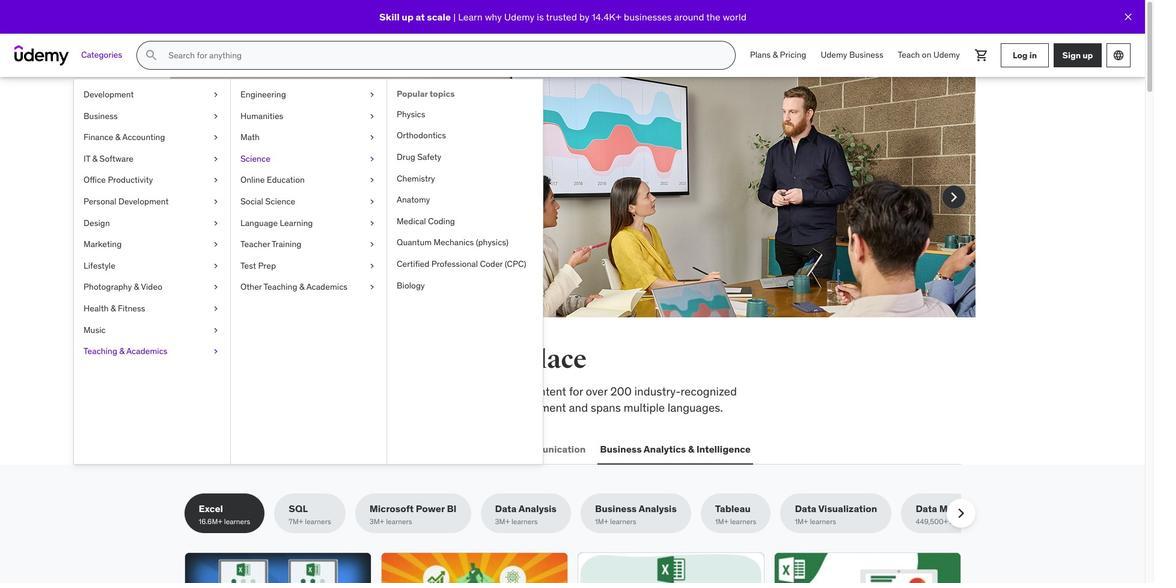 Task type: vqa. For each thing, say whether or not it's contained in the screenshot.


Task type: locate. For each thing, give the bounding box(es) containing it.
xsmall image inside other teaching & academics link
[[367, 282, 377, 293]]

3 1m+ from the left
[[795, 517, 808, 526]]

0 vertical spatial to
[[424, 183, 435, 198]]

biology link
[[387, 275, 543, 297]]

1 vertical spatial academics
[[126, 346, 168, 357]]

leadership button
[[370, 435, 426, 464]]

data right bi at the bottom of page
[[495, 503, 517, 515]]

productivity
[[108, 175, 153, 185]]

analysis for data analysis
[[519, 503, 557, 515]]

education
[[267, 175, 305, 185]]

anything
[[228, 153, 313, 179]]

request a demo link
[[228, 224, 316, 253]]

test
[[241, 260, 256, 271]]

development down categories dropdown button
[[84, 89, 134, 100]]

design link
[[74, 213, 230, 234]]

1 horizontal spatial academics
[[306, 282, 348, 292]]

coder
[[480, 259, 503, 269]]

0 horizontal spatial data
[[495, 503, 517, 515]]

the up critical
[[224, 345, 263, 375]]

8 learners from the left
[[950, 517, 976, 526]]

0 vertical spatial up
[[402, 11, 414, 23]]

& down music link at the left bottom of page
[[119, 346, 125, 357]]

teaching & academics link
[[74, 341, 230, 362]]

1 vertical spatial to
[[353, 384, 363, 399]]

1 horizontal spatial in
[[1030, 50, 1037, 60]]

it & software link
[[74, 148, 230, 170]]

tableau
[[715, 503, 751, 515]]

2 data from the left
[[795, 503, 817, 515]]

0 horizontal spatial to
[[353, 384, 363, 399]]

academics down music link at the left bottom of page
[[126, 346, 168, 357]]

0 horizontal spatial up
[[402, 11, 414, 23]]

business for business analytics & intelligence
[[600, 443, 642, 455]]

math link
[[231, 127, 387, 148]]

1m+ for business analysis
[[595, 517, 609, 526]]

in right log
[[1030, 50, 1037, 60]]

2 vertical spatial development
[[210, 443, 271, 455]]

1m+ inside business analysis 1m+ learners
[[595, 517, 609, 526]]

language
[[241, 217, 278, 228]]

business inside button
[[600, 443, 642, 455]]

teach
[[898, 49, 920, 60]]

1 horizontal spatial 3m+
[[495, 517, 510, 526]]

to up 'supports'
[[353, 384, 363, 399]]

data modeling 449,500+ learners
[[916, 503, 983, 526]]

xsmall image inside the lifestyle link
[[211, 260, 221, 272]]

teaching down music in the bottom of the page
[[84, 346, 117, 357]]

xsmall image inside the "science" link
[[367, 153, 377, 165]]

& for fitness
[[111, 303, 116, 314]]

in up including
[[448, 345, 471, 375]]

3 data from the left
[[916, 503, 938, 515]]

shopping cart with 0 items image
[[975, 48, 989, 63]]

development right web
[[210, 443, 271, 455]]

& inside plans & pricing link
[[773, 49, 778, 60]]

sql 7m+ learners
[[289, 503, 331, 526]]

covering
[[184, 384, 230, 399]]

xsmall image inside 'test prep' link
[[367, 260, 377, 272]]

1 horizontal spatial up
[[1083, 50, 1093, 60]]

data inside data visualization 1m+ learners
[[795, 503, 817, 515]]

pricing
[[780, 49, 807, 60]]

& right it
[[92, 153, 98, 164]]

xsmall image for music
[[211, 324, 221, 336]]

build
[[228, 129, 280, 155]]

1m+ inside tableau 1m+ learners
[[715, 517, 729, 526]]

teams
[[317, 153, 376, 179]]

5 learners from the left
[[610, 517, 637, 526]]

prep
[[501, 384, 524, 399]]

xsmall image inside office productivity link
[[211, 175, 221, 186]]

0 horizontal spatial 3m+
[[370, 517, 384, 526]]

xsmall image inside math link
[[367, 132, 377, 144]]

xsmall image for math
[[367, 132, 377, 144]]

catalog
[[276, 400, 313, 415]]

udemy
[[504, 11, 535, 23], [821, 49, 848, 60], [934, 49, 960, 60], [252, 199, 288, 214]]

xsmall image
[[211, 110, 221, 122], [367, 110, 377, 122], [211, 153, 221, 165], [211, 175, 221, 186], [367, 175, 377, 186], [367, 196, 377, 208], [367, 217, 377, 229], [211, 260, 221, 272], [211, 282, 221, 293]]

0 horizontal spatial the
[[224, 345, 263, 375]]

& right health
[[111, 303, 116, 314]]

up right sign
[[1083, 50, 1093, 60]]

office productivity link
[[74, 170, 230, 191]]

xsmall image inside personal development link
[[211, 196, 221, 208]]

next image for topic filters element
[[952, 504, 971, 523]]

0 vertical spatial in
[[1030, 50, 1037, 60]]

categories button
[[74, 41, 129, 70]]

0 horizontal spatial 1m+
[[595, 517, 609, 526]]

development inside button
[[210, 443, 271, 455]]

to left learn
[[424, 183, 435, 198]]

& inside "finance & accounting" link
[[115, 132, 121, 143]]

xsmall image inside "finance & accounting" link
[[211, 132, 221, 144]]

1 vertical spatial in
[[448, 345, 471, 375]]

1 analysis from the left
[[519, 503, 557, 515]]

quantum mechanics (physics)
[[397, 237, 509, 248]]

xsmall image inside language learning link
[[367, 217, 377, 229]]

sql
[[289, 503, 308, 515]]

teacher training
[[241, 239, 302, 250]]

modeling
[[940, 503, 983, 515]]

1 horizontal spatial 1m+
[[715, 517, 729, 526]]

at
[[416, 11, 425, 23]]

multiple
[[624, 400, 665, 415]]

& left video
[[134, 282, 139, 292]]

udemy right on
[[934, 49, 960, 60]]

& inside business analytics & intelligence button
[[688, 443, 695, 455]]

medical
[[397, 216, 426, 227]]

next image
[[944, 188, 964, 207], [952, 504, 971, 523]]

science element
[[387, 79, 543, 464]]

(physics)
[[476, 237, 509, 248]]

teaching down prep
[[264, 282, 297, 292]]

up
[[402, 11, 414, 23], [1083, 50, 1093, 60]]

data inside data modeling 449,500+ learners
[[916, 503, 938, 515]]

spans
[[591, 400, 621, 415]]

xsmall image for office productivity
[[211, 175, 221, 186]]

learners inside data modeling 449,500+ learners
[[950, 517, 976, 526]]

xsmall image for photography & video
[[211, 282, 221, 293]]

the left world
[[707, 11, 721, 23]]

0 horizontal spatial in
[[448, 345, 471, 375]]

xsmall image inside teacher training link
[[367, 239, 377, 251]]

recognized
[[681, 384, 737, 399]]

& right analytics
[[688, 443, 695, 455]]

7 learners from the left
[[810, 517, 836, 526]]

popular
[[397, 88, 428, 99]]

teaching & academics
[[84, 346, 168, 357]]

music link
[[74, 320, 230, 341]]

xsmall image inside music link
[[211, 324, 221, 336]]

xsmall image inside social science link
[[367, 196, 377, 208]]

log
[[1013, 50, 1028, 60]]

analysis
[[519, 503, 557, 515], [639, 503, 677, 515]]

leading
[[273, 183, 311, 198]]

data up 449,500+
[[916, 503, 938, 515]]

xsmall image inside the it & software link
[[211, 153, 221, 165]]

request
[[235, 232, 273, 244]]

1 vertical spatial up
[[1083, 50, 1093, 60]]

finance & accounting link
[[74, 127, 230, 148]]

1 vertical spatial teaching
[[84, 346, 117, 357]]

world
[[723, 11, 747, 23]]

analysis inside data analysis 3m+ learners
[[519, 503, 557, 515]]

certified professional coder (cpc)
[[397, 259, 526, 269]]

udemy up language learning
[[252, 199, 288, 214]]

0 horizontal spatial teaching
[[84, 346, 117, 357]]

next image inside carousel element
[[944, 188, 964, 207]]

& inside photography & video "link"
[[134, 282, 139, 292]]

4 learners from the left
[[512, 517, 538, 526]]

plans & pricing link
[[743, 41, 814, 70]]

communication
[[513, 443, 586, 455]]

3 learners from the left
[[386, 517, 412, 526]]

& right finance at the top left of the page
[[115, 132, 121, 143]]

business for business
[[84, 110, 118, 121]]

business inside business analysis 1m+ learners
[[595, 503, 637, 515]]

leadership
[[373, 443, 424, 455]]

learners inside sql 7m+ learners
[[305, 517, 331, 526]]

skills
[[267, 345, 333, 375], [325, 384, 351, 399]]

design
[[84, 217, 110, 228]]

xsmall image inside health & fitness link
[[211, 303, 221, 315]]

1 3m+ from the left
[[370, 517, 384, 526]]

data for data analysis
[[495, 503, 517, 515]]

& right plans
[[773, 49, 778, 60]]

1 vertical spatial skills
[[325, 384, 351, 399]]

0 horizontal spatial analysis
[[519, 503, 557, 515]]

1 1m+ from the left
[[595, 517, 609, 526]]

& for accounting
[[115, 132, 121, 143]]

skills up 'supports'
[[325, 384, 351, 399]]

learners inside excel 16.6m+ learners
[[224, 517, 250, 526]]

udemy inside build ready-for- anything teams see why leading organizations choose to learn with udemy business.
[[252, 199, 288, 214]]

personal development link
[[74, 191, 230, 213]]

udemy left is
[[504, 11, 535, 23]]

analysis inside business analysis 1m+ learners
[[639, 503, 677, 515]]

xsmall image inside online education link
[[367, 175, 377, 186]]

skills up workplace
[[267, 345, 333, 375]]

xsmall image inside the engineering link
[[367, 89, 377, 101]]

1 vertical spatial science
[[265, 196, 295, 207]]

xsmall image for lifestyle
[[211, 260, 221, 272]]

why right see in the top of the page
[[250, 183, 270, 198]]

1 data from the left
[[495, 503, 517, 515]]

learners inside data analysis 3m+ learners
[[512, 517, 538, 526]]

why right learn
[[485, 11, 502, 23]]

industry-
[[635, 384, 681, 399]]

by
[[580, 11, 590, 23]]

science up language learning
[[265, 196, 295, 207]]

1 horizontal spatial data
[[795, 503, 817, 515]]

organizations
[[313, 183, 382, 198]]

xsmall image inside business link
[[211, 110, 221, 122]]

science up online
[[241, 153, 270, 164]]

1m+ inside data visualization 1m+ learners
[[795, 517, 808, 526]]

next image inside topic filters element
[[952, 504, 971, 523]]

2 horizontal spatial 1m+
[[795, 517, 808, 526]]

1 vertical spatial why
[[250, 183, 270, 198]]

0 vertical spatial the
[[707, 11, 721, 23]]

development down office productivity link
[[118, 196, 169, 207]]

0 horizontal spatial academics
[[126, 346, 168, 357]]

topics,
[[415, 384, 449, 399]]

visualization
[[819, 503, 878, 515]]

software
[[100, 153, 133, 164]]

up left the at
[[402, 11, 414, 23]]

1 vertical spatial development
[[118, 196, 169, 207]]

& down 'test prep' link
[[299, 282, 305, 292]]

microsoft
[[370, 503, 414, 515]]

xsmall image for it & software
[[211, 153, 221, 165]]

bi
[[447, 503, 457, 515]]

1 horizontal spatial to
[[424, 183, 435, 198]]

3m+
[[370, 517, 384, 526], [495, 517, 510, 526]]

2 learners from the left
[[305, 517, 331, 526]]

why
[[485, 11, 502, 23], [250, 183, 270, 198]]

& inside teaching & academics link
[[119, 346, 125, 357]]

xsmall image inside development link
[[211, 89, 221, 101]]

2 horizontal spatial data
[[916, 503, 938, 515]]

xsmall image for business
[[211, 110, 221, 122]]

language learning link
[[231, 213, 387, 234]]

xsmall image inside teaching & academics link
[[211, 346, 221, 358]]

udemy right pricing
[[821, 49, 848, 60]]

3m+ inside data analysis 3m+ learners
[[495, 517, 510, 526]]

for
[[569, 384, 583, 399]]

close image
[[1123, 11, 1135, 23]]

learners inside business analysis 1m+ learners
[[610, 517, 637, 526]]

0 vertical spatial next image
[[944, 188, 964, 207]]

log in
[[1013, 50, 1037, 60]]

learners inside tableau 1m+ learners
[[730, 517, 757, 526]]

xsmall image inside the design link
[[211, 217, 221, 229]]

learn
[[437, 183, 463, 198]]

1 horizontal spatial why
[[485, 11, 502, 23]]

including
[[452, 384, 498, 399]]

choose a language image
[[1113, 49, 1125, 61]]

why inside build ready-for- anything teams see why leading organizations choose to learn with udemy business.
[[250, 183, 270, 198]]

& inside the it & software link
[[92, 153, 98, 164]]

1 horizontal spatial teaching
[[264, 282, 297, 292]]

2 analysis from the left
[[639, 503, 677, 515]]

0 vertical spatial teaching
[[264, 282, 297, 292]]

sign
[[1063, 50, 1081, 60]]

you
[[337, 345, 380, 375]]

2 1m+ from the left
[[715, 517, 729, 526]]

xsmall image inside humanities link
[[367, 110, 377, 122]]

orthodontics
[[397, 130, 446, 141]]

udemy inside teach on udemy link
[[934, 49, 960, 60]]

xsmall image inside photography & video "link"
[[211, 282, 221, 293]]

xsmall image
[[211, 89, 221, 101], [367, 89, 377, 101], [211, 132, 221, 144], [367, 132, 377, 144], [367, 153, 377, 165], [211, 196, 221, 208], [211, 217, 221, 229], [211, 239, 221, 251], [367, 239, 377, 251], [367, 260, 377, 272], [367, 282, 377, 293], [211, 303, 221, 315], [211, 324, 221, 336], [211, 346, 221, 358]]

xsmall image for design
[[211, 217, 221, 229]]

& inside health & fitness link
[[111, 303, 116, 314]]

data left visualization
[[795, 503, 817, 515]]

(cpc)
[[505, 259, 526, 269]]

2 3m+ from the left
[[495, 517, 510, 526]]

1 learners from the left
[[224, 517, 250, 526]]

academics down 'test prep' link
[[306, 282, 348, 292]]

business for business analysis 1m+ learners
[[595, 503, 637, 515]]

0 vertical spatial why
[[485, 11, 502, 23]]

449,500+
[[916, 517, 948, 526]]

why for scale
[[485, 11, 502, 23]]

1 horizontal spatial analysis
[[639, 503, 677, 515]]

0 horizontal spatial why
[[250, 183, 270, 198]]

6 learners from the left
[[730, 517, 757, 526]]

one
[[476, 345, 519, 375]]

1 vertical spatial next image
[[952, 504, 971, 523]]

up for sign
[[1083, 50, 1093, 60]]

data inside data analysis 3m+ learners
[[495, 503, 517, 515]]

xsmall image inside marketing link
[[211, 239, 221, 251]]

xsmall image for personal development
[[211, 196, 221, 208]]

1 horizontal spatial the
[[707, 11, 721, 23]]

all the skills you need in one place
[[184, 345, 587, 375]]



Task type: describe. For each thing, give the bounding box(es) containing it.
& inside other teaching & academics link
[[299, 282, 305, 292]]

video
[[141, 282, 162, 292]]

to inside build ready-for- anything teams see why leading organizations choose to learn with udemy business.
[[424, 183, 435, 198]]

communication button
[[511, 435, 588, 464]]

learners inside microsoft power bi 3m+ learners
[[386, 517, 412, 526]]

200
[[611, 384, 632, 399]]

business analytics & intelligence button
[[598, 435, 753, 464]]

health & fitness
[[84, 303, 145, 314]]

xsmall image for teacher training
[[367, 239, 377, 251]]

for-
[[345, 129, 380, 155]]

xsmall image for teaching & academics
[[211, 346, 221, 358]]

professional
[[434, 400, 497, 415]]

xsmall image for humanities
[[367, 110, 377, 122]]

udemy image
[[14, 45, 69, 66]]

ready-
[[284, 129, 345, 155]]

14.4k+
[[592, 11, 622, 23]]

xsmall image for finance & accounting
[[211, 132, 221, 144]]

business analysis 1m+ learners
[[595, 503, 677, 526]]

xsmall image for language learning
[[367, 217, 377, 229]]

udemy business link
[[814, 41, 891, 70]]

request a demo
[[235, 232, 309, 244]]

xsmall image for online education
[[367, 175, 377, 186]]

other teaching & academics link
[[231, 277, 387, 298]]

0 vertical spatial skills
[[267, 345, 333, 375]]

analysis for business analysis
[[639, 503, 677, 515]]

& for academics
[[119, 346, 125, 357]]

|
[[453, 11, 456, 23]]

need
[[385, 345, 443, 375]]

social
[[241, 196, 263, 207]]

submit search image
[[145, 48, 159, 63]]

humanities link
[[231, 106, 387, 127]]

teacher training link
[[231, 234, 387, 255]]

xsmall image for social science
[[367, 196, 377, 208]]

coding
[[428, 216, 455, 227]]

data for data modeling
[[916, 503, 938, 515]]

why for anything
[[250, 183, 270, 198]]

learning
[[280, 217, 313, 228]]

xsmall image for development
[[211, 89, 221, 101]]

all
[[184, 345, 220, 375]]

Search for anything text field
[[166, 45, 721, 66]]

intelligence
[[697, 443, 751, 455]]

place
[[524, 345, 587, 375]]

orthodontics link
[[387, 125, 543, 147]]

test prep link
[[231, 255, 387, 277]]

covering critical workplace skills to technical topics, including prep content for over 200 industry-recognized certifications, our catalog supports well-rounded professional development and spans multiple languages.
[[184, 384, 737, 415]]

development for personal
[[118, 196, 169, 207]]

7m+
[[289, 517, 303, 526]]

xsmall image for marketing
[[211, 239, 221, 251]]

& for video
[[134, 282, 139, 292]]

drug
[[397, 152, 415, 162]]

3m+ inside microsoft power bi 3m+ learners
[[370, 517, 384, 526]]

professional
[[432, 259, 478, 269]]

0 vertical spatial academics
[[306, 282, 348, 292]]

1 vertical spatial the
[[224, 345, 263, 375]]

language learning
[[241, 217, 313, 228]]

teach on udemy
[[898, 49, 960, 60]]

other teaching & academics
[[241, 282, 348, 292]]

microsoft power bi 3m+ learners
[[370, 503, 457, 526]]

1m+ for data visualization
[[795, 517, 808, 526]]

categories
[[81, 49, 122, 60]]

see
[[228, 183, 247, 198]]

udemy inside udemy business link
[[821, 49, 848, 60]]

is
[[537, 11, 544, 23]]

0 vertical spatial science
[[241, 153, 270, 164]]

with
[[228, 199, 249, 214]]

physics
[[397, 109, 425, 120]]

photography
[[84, 282, 132, 292]]

health & fitness link
[[74, 298, 230, 320]]

excel
[[199, 503, 223, 515]]

drug safety
[[397, 152, 441, 162]]

topics
[[430, 88, 455, 99]]

& for pricing
[[773, 49, 778, 60]]

finance
[[84, 132, 113, 143]]

engineering link
[[231, 84, 387, 106]]

xsmall image for health & fitness
[[211, 303, 221, 315]]

xsmall image for test prep
[[367, 260, 377, 272]]

data visualization 1m+ learners
[[795, 503, 878, 526]]

math
[[241, 132, 260, 143]]

topic filters element
[[184, 494, 997, 533]]

learners inside data visualization 1m+ learners
[[810, 517, 836, 526]]

humanities
[[241, 110, 283, 121]]

fitness
[[118, 303, 145, 314]]

trusted
[[546, 11, 577, 23]]

skills inside covering critical workplace skills to technical topics, including prep content for over 200 industry-recognized certifications, our catalog supports well-rounded professional development and spans multiple languages.
[[325, 384, 351, 399]]

physics link
[[387, 104, 543, 125]]

data analysis 3m+ learners
[[495, 503, 557, 526]]

up for skill
[[402, 11, 414, 23]]

carousel element
[[170, 77, 976, 346]]

xsmall image for engineering
[[367, 89, 377, 101]]

data for data visualization
[[795, 503, 817, 515]]

and
[[569, 400, 588, 415]]

medical coding
[[397, 216, 455, 227]]

anatomy
[[397, 194, 430, 205]]

teach on udemy link
[[891, 41, 967, 70]]

test prep
[[241, 260, 276, 271]]

business analytics & intelligence
[[600, 443, 751, 455]]

sign up link
[[1054, 43, 1102, 67]]

next image for carousel element
[[944, 188, 964, 207]]

office productivity
[[84, 175, 153, 185]]

& for software
[[92, 153, 98, 164]]

udemy business
[[821, 49, 884, 60]]

plans & pricing
[[750, 49, 807, 60]]

chemistry
[[397, 173, 435, 184]]

health
[[84, 303, 109, 314]]

to inside covering critical workplace skills to technical topics, including prep content for over 200 industry-recognized certifications, our catalog supports well-rounded professional development and spans multiple languages.
[[353, 384, 363, 399]]

social science link
[[231, 191, 387, 213]]

web development
[[187, 443, 271, 455]]

certified
[[397, 259, 430, 269]]

learn
[[458, 11, 483, 23]]

office
[[84, 175, 106, 185]]

web
[[187, 443, 207, 455]]

0 vertical spatial development
[[84, 89, 134, 100]]

other
[[241, 282, 262, 292]]

popular topics
[[397, 88, 455, 99]]

xsmall image for science
[[367, 153, 377, 165]]

drug safety link
[[387, 147, 543, 168]]

online
[[241, 175, 265, 185]]

xsmall image for other teaching & academics
[[367, 282, 377, 293]]

analytics
[[644, 443, 686, 455]]

engineering
[[241, 89, 286, 100]]

business link
[[74, 106, 230, 127]]

personal development
[[84, 196, 169, 207]]

well-
[[364, 400, 389, 415]]

development for web
[[210, 443, 271, 455]]

16.6m+
[[199, 517, 222, 526]]

photography & video link
[[74, 277, 230, 298]]

languages.
[[668, 400, 723, 415]]

online education link
[[231, 170, 387, 191]]

certifications,
[[184, 400, 254, 415]]



